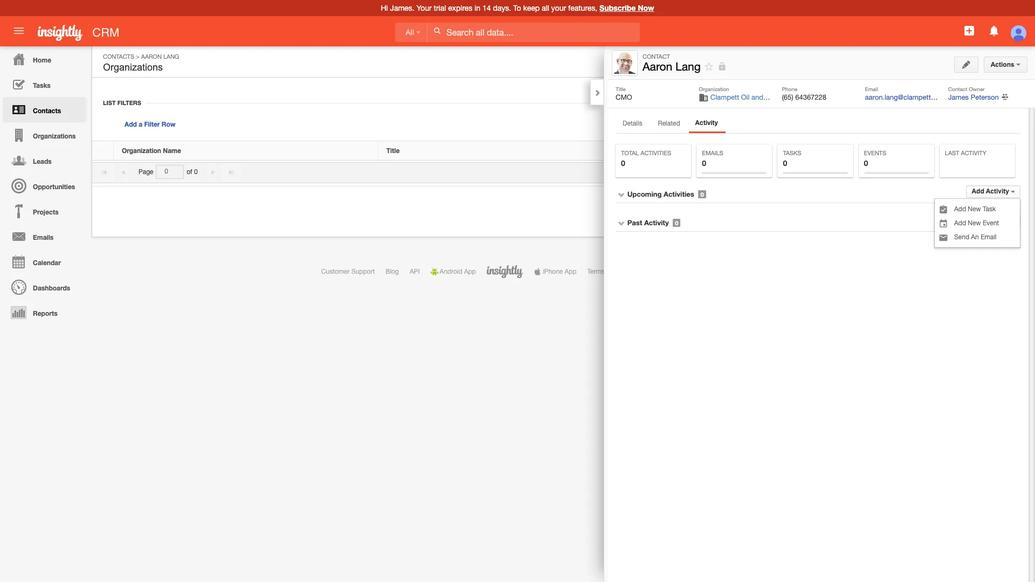 Task type: locate. For each thing, give the bounding box(es) containing it.
app right iphone
[[565, 268, 577, 276]]

past activity
[[628, 219, 669, 227]]

1 horizontal spatial tasks
[[784, 150, 802, 156]]

add activity for upcoming activities
[[972, 188, 1010, 195]]

subscribe
[[600, 3, 636, 12]]

organization up "clampett"
[[699, 86, 730, 92]]

aaron.lang@clampett.com
[[866, 93, 947, 101]]

keep
[[524, 4, 540, 12]]

1 vertical spatial contacts
[[33, 107, 61, 115]]

0 horizontal spatial app
[[464, 268, 476, 276]]

0 horizontal spatial emails
[[33, 234, 54, 242]]

add inside button
[[952, 58, 965, 66]]

contacts inside contacts > aaron lang organizations
[[103, 53, 134, 60]]

peterson
[[972, 93, 1000, 101]]

0 horizontal spatial details
[[623, 120, 643, 127]]

related
[[658, 120, 681, 127]]

1 vertical spatial organization
[[122, 147, 161, 155]]

1 vertical spatial activities
[[664, 190, 695, 199]]

tasks for tasks
[[33, 81, 51, 90]]

0 vertical spatial contact
[[643, 53, 671, 60]]

details down cmo in the top right of the page
[[623, 120, 643, 127]]

1 horizontal spatial of
[[607, 268, 613, 276]]

change record owner image
[[1002, 93, 1009, 103]]

subscribe now link
[[600, 3, 655, 12]]

row
[[92, 141, 1008, 161]]

calendar link
[[3, 249, 86, 275]]

of right page
[[187, 168, 192, 176]]

email right "an"
[[981, 234, 997, 241]]

0 horizontal spatial aaron
[[141, 53, 162, 60]]

activities for upcoming activities
[[664, 190, 695, 199]]

1 vertical spatial email
[[981, 234, 997, 241]]

add activity
[[972, 188, 1010, 195], [972, 216, 1010, 224]]

opportunities link
[[3, 173, 86, 199]]

navigation
[[0, 46, 86, 325]]

page
[[139, 168, 154, 176]]

add left "a"
[[125, 120, 137, 128]]

actions button
[[984, 57, 1028, 73]]

activity
[[696, 119, 719, 127], [962, 150, 987, 156], [987, 188, 1010, 195], [987, 216, 1010, 224], [645, 219, 669, 227]]

of
[[187, 168, 192, 176], [607, 268, 613, 276]]

add link button
[[945, 54, 987, 70]]

0 horizontal spatial contacts link
[[3, 97, 86, 122]]

0 horizontal spatial email
[[866, 86, 879, 92]]

new inside add new event link
[[969, 220, 982, 227]]

2 new from the top
[[969, 220, 982, 227]]

1 vertical spatial add activity
[[972, 216, 1010, 224]]

clampett oil and gas, singapore
[[711, 93, 814, 101]]

contacts left >
[[103, 53, 134, 60]]

1 horizontal spatial aaron
[[643, 60, 673, 73]]

1 app from the left
[[464, 268, 476, 276]]

2 app from the left
[[565, 268, 577, 276]]

white image
[[434, 27, 441, 35]]

iphone app
[[543, 268, 577, 276]]

leads
[[33, 158, 52, 166]]

add a filter row
[[125, 120, 176, 128]]

dashboards link
[[3, 275, 86, 300]]

2 add activity from the top
[[972, 216, 1010, 224]]

phone (65) 64367228
[[783, 86, 827, 101]]

blog
[[386, 268, 399, 276]]

past activity link
[[628, 219, 669, 227]]

customer support link
[[321, 268, 375, 276]]

organizations link
[[3, 122, 86, 148]]

0 vertical spatial new
[[969, 206, 982, 213]]

add activity for past activity
[[972, 216, 1010, 224]]

title inside "title cmo"
[[616, 86, 626, 92]]

last activity
[[946, 150, 987, 156]]

app right android
[[464, 268, 476, 276]]

notifications image
[[988, 24, 1001, 37]]

james peterson link
[[949, 93, 1000, 101]]

1 vertical spatial contact
[[949, 86, 968, 92]]

1 horizontal spatial app
[[565, 268, 577, 276]]

in
[[475, 4, 481, 12]]

title
[[616, 86, 626, 92], [387, 147, 400, 155]]

1 horizontal spatial emails
[[703, 150, 724, 156]]

add up send
[[955, 220, 967, 227]]

emails for emails 0
[[703, 150, 724, 156]]

1 horizontal spatial title
[[616, 86, 626, 92]]

new inside add new task link
[[969, 206, 982, 213]]

contacts link down home
[[3, 97, 86, 122]]

email
[[866, 86, 879, 92], [981, 234, 997, 241]]

column header
[[92, 141, 114, 161]]

1 horizontal spatial contacts link
[[103, 53, 134, 60]]

0
[[622, 159, 626, 168], [703, 159, 707, 168], [784, 159, 788, 168], [865, 159, 869, 168], [194, 168, 198, 176], [701, 191, 704, 198], [676, 220, 679, 227]]

organization
[[699, 86, 730, 92], [122, 147, 161, 155]]

1 vertical spatial organizations
[[33, 132, 76, 140]]

activities for total activities 0
[[641, 150, 672, 156]]

emails up calendar link
[[33, 234, 54, 242]]

filters
[[117, 99, 141, 106]]

1 vertical spatial contacts link
[[3, 97, 86, 122]]

0 vertical spatial email
[[866, 86, 879, 92]]

add
[[952, 58, 965, 66], [125, 120, 137, 128], [972, 188, 985, 195], [955, 206, 967, 213], [972, 216, 985, 224], [955, 220, 967, 227]]

add up the add new event
[[955, 206, 967, 213]]

organization inside row
[[122, 147, 161, 155]]

james
[[949, 93, 970, 101]]

app for android app
[[464, 268, 476, 276]]

0 vertical spatial contacts link
[[103, 53, 134, 60]]

email up aaron.lang@clampett.com
[[866, 86, 879, 92]]

aaron right contact icon
[[643, 60, 673, 73]]

0 horizontal spatial lang
[[163, 53, 179, 60]]

home link
[[3, 46, 86, 72]]

0 horizontal spatial organizations
[[33, 132, 76, 140]]

activities right total
[[641, 150, 672, 156]]

of right terms
[[607, 268, 613, 276]]

1 horizontal spatial organization
[[699, 86, 730, 92]]

>
[[136, 53, 140, 60]]

opportunities
[[33, 183, 75, 191]]

blog link
[[386, 268, 399, 276]]

contact right contact icon
[[643, 53, 671, 60]]

1 horizontal spatial link
[[966, 58, 980, 66]]

aaron right >
[[141, 53, 162, 60]]

0 vertical spatial organizations
[[103, 62, 163, 73]]

add activity down task
[[972, 216, 1010, 224]]

add up 'contact owner'
[[952, 58, 965, 66]]

1 vertical spatial tasks
[[784, 150, 802, 156]]

activities right upcoming
[[664, 190, 695, 199]]

add link
[[952, 58, 980, 66]]

1 vertical spatial details
[[651, 147, 673, 155]]

chevron down image
[[618, 220, 626, 227]]

1 add activity button from the top
[[967, 186, 1021, 198]]

0 vertical spatial organization
[[699, 86, 730, 92]]

2 add activity button from the top
[[967, 214, 1021, 227]]

contact image
[[615, 52, 636, 74]]

1 vertical spatial title
[[387, 147, 400, 155]]

1 horizontal spatial contacts
[[103, 53, 134, 60]]

0 vertical spatial activities
[[641, 150, 672, 156]]

add activity button up task
[[967, 186, 1021, 198]]

organizations down >
[[103, 62, 163, 73]]

1 horizontal spatial organizations
[[103, 62, 163, 73]]

tasks link
[[3, 72, 86, 97]]

1 new from the top
[[969, 206, 982, 213]]

contacts link
[[103, 53, 134, 60], [3, 97, 86, 122]]

lang inside contacts > aaron lang organizations
[[163, 53, 179, 60]]

iphone
[[543, 268, 563, 276]]

activities inside total activities 0
[[641, 150, 672, 156]]

link left the created on the top of page
[[916, 147, 929, 155]]

0 horizontal spatial contact
[[643, 53, 671, 60]]

new down the "add new task"
[[969, 220, 982, 227]]

0 vertical spatial link
[[966, 58, 980, 66]]

new for event
[[969, 220, 982, 227]]

0 vertical spatial add activity button
[[967, 186, 1021, 198]]

projects
[[33, 208, 59, 216]]

customer
[[321, 268, 350, 276]]

organizations up leads link
[[33, 132, 76, 140]]

emails for emails
[[33, 234, 54, 242]]

add new task
[[955, 206, 997, 213]]

0 inside total activities 0
[[622, 159, 626, 168]]

0 vertical spatial emails
[[703, 150, 724, 156]]

add down the "add new task"
[[972, 216, 985, 224]]

0 vertical spatial contacts
[[103, 53, 134, 60]]

link up owner
[[966, 58, 980, 66]]

row containing organization name
[[92, 141, 1008, 161]]

0 horizontal spatial tasks
[[33, 81, 51, 90]]

1 vertical spatial add activity button
[[967, 214, 1021, 227]]

events 0
[[865, 150, 887, 168]]

list
[[103, 99, 116, 106]]

contact up james
[[949, 86, 968, 92]]

lang right >
[[163, 53, 179, 60]]

chevron down image
[[618, 191, 626, 199]]

organizations inside contacts > aaron lang organizations
[[103, 62, 163, 73]]

terms
[[588, 268, 605, 276]]

0 vertical spatial add activity
[[972, 188, 1010, 195]]

contacts link left >
[[103, 53, 134, 60]]

0 horizontal spatial of
[[187, 168, 192, 176]]

organization name
[[122, 147, 181, 155]]

1 vertical spatial link
[[916, 147, 929, 155]]

oil
[[742, 93, 750, 101]]

organizations button
[[101, 60, 165, 75]]

0 horizontal spatial organization
[[122, 147, 161, 155]]

reports
[[33, 310, 58, 318]]

add activity button down task
[[967, 214, 1021, 227]]

1 add activity from the top
[[972, 188, 1010, 195]]

contacts up organizations link
[[33, 107, 61, 115]]

title inside row
[[387, 147, 400, 155]]

add activity button for activities
[[967, 186, 1021, 198]]

total
[[622, 150, 639, 156]]

0 vertical spatial tasks
[[33, 81, 51, 90]]

dashboards
[[33, 284, 70, 292]]

contacts
[[103, 53, 134, 60], [33, 107, 61, 115]]

0 horizontal spatial contacts
[[33, 107, 61, 115]]

add new task link
[[936, 202, 1021, 216]]

terms of service
[[588, 268, 636, 276]]

1 horizontal spatial details
[[651, 147, 673, 155]]

lang left follow icon
[[676, 60, 701, 73]]

related link
[[651, 117, 688, 133]]

support
[[352, 268, 375, 276]]

add activity up task
[[972, 188, 1010, 195]]

add up add new task link
[[972, 188, 985, 195]]

1 horizontal spatial contact
[[949, 86, 968, 92]]

your
[[552, 4, 567, 12]]

0 vertical spatial title
[[616, 86, 626, 92]]

emails down activity link
[[703, 150, 724, 156]]

1 vertical spatial new
[[969, 220, 982, 227]]

app for iphone app
[[565, 268, 577, 276]]

contact owner
[[949, 86, 985, 92]]

add activity button for activity
[[967, 214, 1021, 227]]

contacts for contacts > aaron lang organizations
[[103, 53, 134, 60]]

0 horizontal spatial title
[[387, 147, 400, 155]]

android app
[[440, 268, 476, 276]]

details down related link
[[651, 147, 673, 155]]

email inside email aaron.lang@clampett.com
[[866, 86, 879, 92]]

gas,
[[766, 93, 780, 101]]

organization up page
[[122, 147, 161, 155]]

1 vertical spatial emails
[[33, 234, 54, 242]]

add new event
[[955, 220, 1000, 227]]

1 vertical spatial of
[[607, 268, 613, 276]]

new up the add new event
[[969, 206, 982, 213]]

aaron inside contacts > aaron lang organizations
[[141, 53, 162, 60]]

organizations
[[103, 62, 163, 73], [33, 132, 76, 140]]

link created
[[916, 147, 956, 155]]

add activity button
[[967, 186, 1021, 198], [967, 214, 1021, 227]]

details
[[623, 120, 643, 127], [651, 147, 673, 155]]



Task type: vqa. For each thing, say whether or not it's contained in the screenshot.
'generate'
no



Task type: describe. For each thing, give the bounding box(es) containing it.
details link
[[616, 117, 650, 133]]

aaron lang
[[643, 60, 701, 73]]

terms of service link
[[588, 268, 636, 276]]

details inside row
[[651, 147, 673, 155]]

title for title
[[387, 147, 400, 155]]

Search all data.... text field
[[428, 23, 641, 42]]

add a filter row link
[[125, 120, 176, 128]]

tasks 0
[[784, 150, 802, 168]]

customer support
[[321, 268, 375, 276]]

service
[[614, 268, 636, 276]]

contact for contact
[[643, 53, 671, 60]]

days.
[[493, 4, 512, 12]]

leads link
[[3, 148, 86, 173]]

0 vertical spatial of
[[187, 168, 192, 176]]

contacts > aaron lang organizations
[[103, 53, 179, 73]]

name
[[163, 147, 181, 155]]

navigation containing home
[[0, 46, 86, 325]]

owner
[[970, 86, 985, 92]]

chevron right image
[[594, 89, 602, 97]]

and
[[752, 93, 764, 101]]

activity down "clampett"
[[696, 119, 719, 127]]

follow image
[[704, 62, 715, 72]]

send an email link
[[936, 230, 1021, 244]]

actions
[[991, 61, 1017, 69]]

record permissions image
[[718, 60, 728, 73]]

add new event link
[[936, 216, 1021, 230]]

cmo
[[616, 93, 633, 101]]

api
[[410, 268, 420, 276]]

of 0
[[187, 168, 198, 176]]

contacts for contacts
[[33, 107, 61, 115]]

all
[[406, 28, 414, 37]]

0 inside events 0
[[865, 159, 869, 168]]

activity down task
[[987, 216, 1010, 224]]

organization for organization name
[[122, 147, 161, 155]]

all link
[[395, 23, 428, 42]]

aaron lang link
[[141, 53, 179, 60]]

features,
[[569, 4, 598, 12]]

upcoming
[[628, 190, 662, 199]]

0 horizontal spatial link
[[916, 147, 929, 155]]

all
[[542, 4, 550, 12]]

last
[[946, 150, 960, 156]]

emails link
[[3, 224, 86, 249]]

home
[[33, 56, 51, 64]]

0 inside tasks 0
[[784, 159, 788, 168]]

android app link
[[431, 268, 476, 276]]

email aaron.lang@clampett.com
[[866, 86, 947, 101]]

14
[[483, 4, 491, 12]]

link inside button
[[966, 58, 980, 66]]

crm
[[92, 26, 119, 39]]

to
[[514, 4, 521, 12]]

event
[[983, 220, 1000, 227]]

your
[[417, 4, 432, 12]]

title cmo
[[616, 86, 633, 101]]

now
[[638, 3, 655, 12]]

android
[[440, 268, 463, 276]]

tasks for tasks 0
[[784, 150, 802, 156]]

clampett
[[711, 93, 740, 101]]

contact for contact owner
[[949, 86, 968, 92]]

phone
[[783, 86, 798, 92]]

an
[[972, 234, 980, 241]]

hi
[[381, 4, 388, 12]]

task
[[983, 206, 997, 213]]

activity right 'past'
[[645, 219, 669, 227]]

james peterson
[[949, 93, 1000, 101]]

api link
[[410, 268, 420, 276]]

0 inside emails 0
[[703, 159, 707, 168]]

title for title cmo
[[616, 86, 626, 92]]

filter
[[144, 120, 160, 128]]

upcoming activities link
[[628, 190, 695, 199]]

expires
[[448, 4, 473, 12]]

send
[[955, 234, 970, 241]]

organization for organization
[[699, 86, 730, 92]]

total activities 0
[[622, 150, 672, 168]]

activity link
[[689, 117, 725, 132]]

upcoming activities
[[628, 190, 695, 199]]

singapore
[[782, 93, 814, 101]]

list filters
[[103, 99, 141, 106]]

activity up task
[[987, 188, 1010, 195]]

reports link
[[3, 300, 86, 325]]

clampett oil and gas, singapore link
[[711, 93, 814, 101]]

emails 0
[[703, 150, 724, 168]]

trial
[[434, 4, 446, 12]]

a
[[139, 120, 142, 128]]

1 horizontal spatial email
[[981, 234, 997, 241]]

0 vertical spatial details
[[623, 120, 643, 127]]

new for task
[[969, 206, 982, 213]]

1 horizontal spatial lang
[[676, 60, 701, 73]]

activity right last
[[962, 150, 987, 156]]

(65)
[[783, 93, 794, 101]]

aaron.lang@clampett.com link
[[866, 93, 947, 101]]

past
[[628, 219, 643, 227]]

projects link
[[3, 199, 86, 224]]

iphone app link
[[534, 268, 577, 276]]



